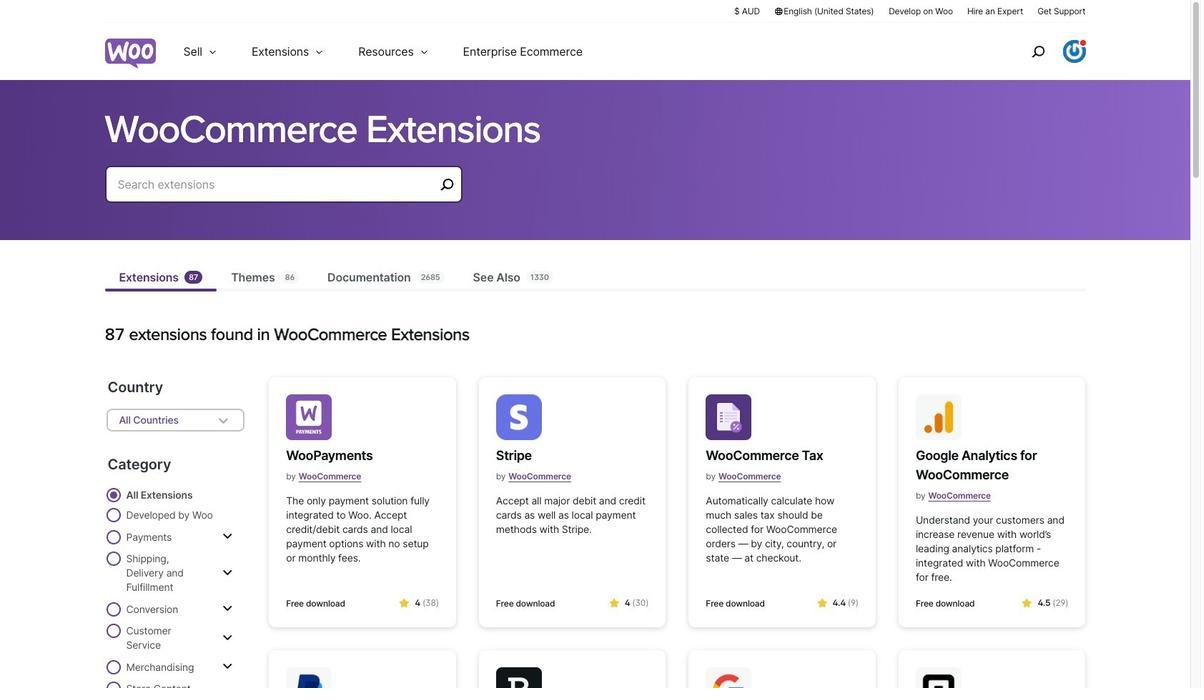Task type: vqa. For each thing, say whether or not it's contained in the screenshot.
bottom in
no



Task type: locate. For each thing, give the bounding box(es) containing it.
show subcategories image
[[223, 531, 232, 543], [223, 567, 232, 579], [223, 632, 232, 644], [223, 661, 232, 673]]

search image
[[1026, 40, 1049, 63]]

open account menu image
[[1063, 40, 1086, 63]]

1 show subcategories image from the top
[[223, 531, 232, 543]]

service navigation menu element
[[1000, 28, 1086, 75]]

None search field
[[105, 166, 462, 220]]



Task type: describe. For each thing, give the bounding box(es) containing it.
2 show subcategories image from the top
[[223, 567, 232, 579]]

show subcategories image
[[223, 603, 232, 615]]

4 show subcategories image from the top
[[223, 661, 232, 673]]

Search extensions search field
[[118, 174, 435, 194]]

3 show subcategories image from the top
[[223, 632, 232, 644]]



